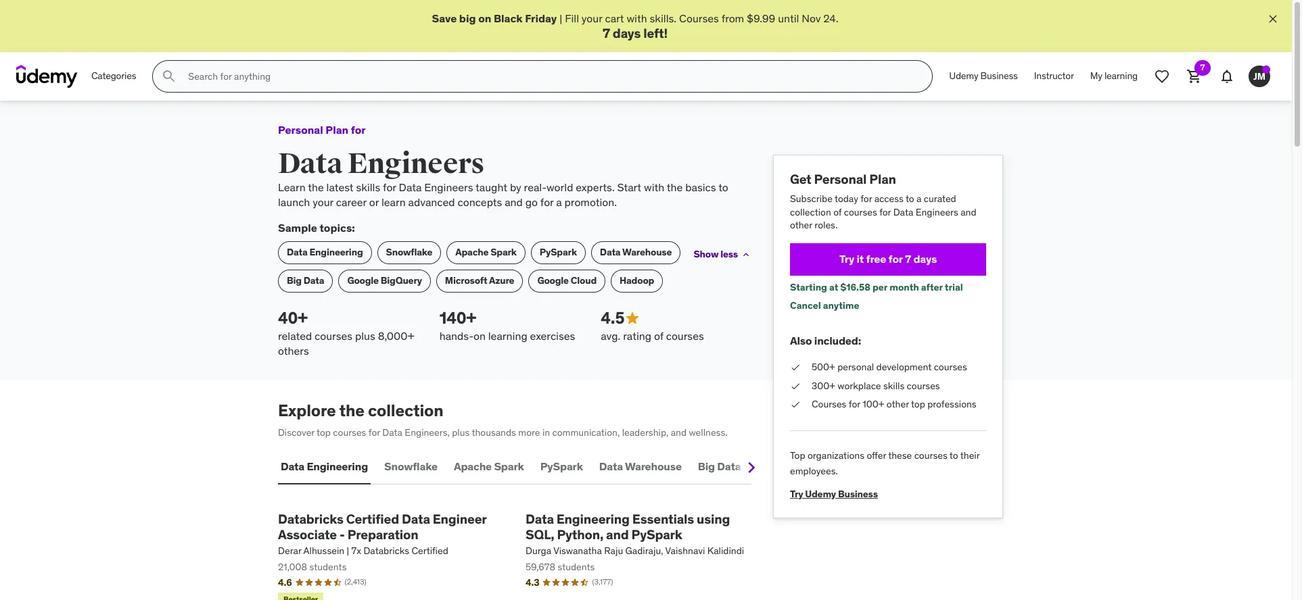Task type: vqa. For each thing, say whether or not it's contained in the screenshot.
Python,
yes



Task type: locate. For each thing, give the bounding box(es) containing it.
jm
[[1254, 70, 1266, 82]]

0 horizontal spatial big data
[[287, 275, 324, 287]]

0 vertical spatial other
[[790, 219, 813, 232]]

4.3
[[526, 577, 540, 589]]

collection
[[790, 206, 831, 218], [368, 401, 443, 422]]

7 up 'month'
[[905, 252, 911, 266]]

0 vertical spatial plus
[[355, 329, 375, 343]]

hadoop
[[620, 275, 654, 287]]

a down world at the left of page
[[556, 196, 562, 209]]

data inside databricks certified data engineer associate - preparation derar alhussein | 7x databricks certified 21,008 students
[[402, 511, 430, 528]]

apache up microsoft
[[456, 247, 489, 259]]

data
[[278, 147, 343, 181], [399, 180, 422, 194], [894, 206, 914, 218], [287, 247, 308, 259], [600, 247, 621, 259], [304, 275, 324, 287], [382, 427, 403, 439], [281, 460, 305, 474], [599, 460, 623, 474], [717, 460, 741, 474], [402, 511, 430, 528], [526, 511, 554, 528]]

plus left thousands
[[452, 427, 470, 439]]

data engineering for data engineering link
[[287, 247, 363, 259]]

0 vertical spatial snowflake
[[386, 247, 433, 259]]

xsmall image for courses
[[790, 399, 801, 412]]

plan
[[326, 123, 349, 137], [870, 171, 896, 188]]

1 vertical spatial warehouse
[[625, 460, 682, 474]]

apache inside button
[[454, 460, 492, 474]]

plus left 8,000+
[[355, 329, 375, 343]]

of
[[834, 206, 842, 218], [654, 329, 664, 343]]

1 vertical spatial 7
[[1201, 62, 1205, 73]]

0 horizontal spatial plus
[[355, 329, 375, 343]]

0 vertical spatial apache
[[456, 247, 489, 259]]

1 horizontal spatial plan
[[870, 171, 896, 188]]

data down discover at bottom left
[[281, 460, 305, 474]]

courses right these on the right
[[915, 450, 948, 462]]

| left 7x
[[347, 546, 349, 558]]

1 vertical spatial snowflake
[[384, 460, 438, 474]]

2 vertical spatial pyspark
[[632, 527, 683, 543]]

days down "cart"
[[613, 25, 641, 42]]

0 horizontal spatial other
[[790, 219, 813, 232]]

learning left exercises
[[488, 329, 528, 343]]

data left engineers,
[[382, 427, 403, 439]]

on
[[478, 12, 491, 25], [474, 329, 486, 343]]

1 vertical spatial business
[[838, 489, 878, 501]]

courses down today
[[844, 206, 877, 218]]

of down today
[[834, 206, 842, 218]]

certified down engineer
[[412, 546, 448, 558]]

days up after
[[914, 252, 937, 266]]

business down top organizations offer these courses to their employees.
[[838, 489, 878, 501]]

data engineers
[[278, 147, 485, 181]]

google down pyspark link
[[537, 275, 569, 287]]

1 vertical spatial xsmall image
[[790, 380, 801, 393]]

1 horizontal spatial of
[[834, 206, 842, 218]]

0 vertical spatial warehouse
[[623, 247, 672, 259]]

1 vertical spatial data warehouse
[[599, 460, 682, 474]]

0 vertical spatial pyspark
[[540, 247, 577, 259]]

data warehouse up "hadoop"
[[600, 247, 672, 259]]

1 horizontal spatial courses
[[812, 399, 847, 411]]

0 vertical spatial databricks
[[278, 511, 344, 528]]

big data button
[[695, 451, 744, 484]]

data engineering inside button
[[281, 460, 368, 474]]

to inside the get personal plan subscribe today for access to a curated collection of courses for data engineers and other roles.
[[906, 193, 915, 205]]

try down "employees."
[[790, 489, 803, 501]]

0 vertical spatial big data
[[287, 275, 324, 287]]

snowflake up bigquery
[[386, 247, 433, 259]]

nov
[[802, 12, 821, 25]]

0 horizontal spatial try
[[790, 489, 803, 501]]

1 horizontal spatial days
[[914, 252, 937, 266]]

big data down data engineering link
[[287, 275, 324, 287]]

to inside learn the latest skills for data engineers taught by real-world experts. start with the basics to launch your career or learn advanced concepts and go for a promotion.
[[719, 180, 728, 194]]

0 vertical spatial days
[[613, 25, 641, 42]]

1 vertical spatial engineering
[[307, 460, 368, 474]]

top right discover at bottom left
[[317, 427, 331, 439]]

300+ workplace skills courses
[[812, 380, 940, 392]]

1 vertical spatial collection
[[368, 401, 443, 422]]

1 vertical spatial databricks
[[364, 546, 409, 558]]

big inside button
[[698, 460, 715, 474]]

snowflake inside button
[[384, 460, 438, 474]]

top left 'professions'
[[911, 399, 925, 411]]

google left bigquery
[[347, 275, 379, 287]]

skills up "courses for 100+ other top professions"
[[884, 380, 905, 392]]

spark
[[491, 247, 517, 259], [494, 460, 524, 474]]

1 horizontal spatial google
[[537, 275, 569, 287]]

2 google from the left
[[537, 275, 569, 287]]

udemy
[[949, 70, 979, 82], [805, 489, 836, 501]]

pyspark inside button
[[540, 460, 583, 474]]

courses
[[844, 206, 877, 218], [315, 329, 353, 343], [666, 329, 704, 343], [934, 361, 967, 374], [907, 380, 940, 392], [333, 427, 366, 439], [915, 450, 948, 462]]

1 vertical spatial pyspark
[[540, 460, 583, 474]]

your inside learn the latest skills for data engineers taught by real-world experts. start with the basics to launch your career or learn advanced concepts and go for a promotion.
[[313, 196, 334, 209]]

spark up azure
[[491, 247, 517, 259]]

other right "100+"
[[887, 399, 909, 411]]

to inside top organizations offer these courses to their employees.
[[950, 450, 958, 462]]

udemy business link
[[941, 60, 1026, 93]]

0 horizontal spatial certified
[[346, 511, 399, 528]]

data left engineer
[[402, 511, 430, 528]]

0 horizontal spatial learning
[[488, 329, 528, 343]]

1 horizontal spatial the
[[339, 401, 365, 422]]

1 vertical spatial apache spark
[[454, 460, 524, 474]]

courses right related
[[315, 329, 353, 343]]

on inside 140+ hands-on learning exercises
[[474, 329, 486, 343]]

offer
[[867, 450, 886, 462]]

notifications image
[[1219, 68, 1235, 85]]

apache spark up microsoft azure
[[456, 247, 517, 259]]

1 vertical spatial plan
[[870, 171, 896, 188]]

next image
[[741, 457, 763, 479]]

1 vertical spatial top
[[317, 427, 331, 439]]

on for 140+
[[474, 329, 486, 343]]

engineering down discover at bottom left
[[307, 460, 368, 474]]

organizations
[[808, 450, 865, 462]]

0 horizontal spatial of
[[654, 329, 664, 343]]

engineering up viswanatha
[[557, 511, 630, 528]]

the for latest
[[308, 180, 324, 194]]

top for collection
[[317, 427, 331, 439]]

59,678
[[526, 562, 556, 574]]

1 vertical spatial plus
[[452, 427, 470, 439]]

engineers,
[[405, 427, 450, 439]]

1 vertical spatial other
[[887, 399, 909, 411]]

data up "hadoop"
[[600, 247, 621, 259]]

apache spark down thousands
[[454, 460, 524, 474]]

the inside explore the collection discover top courses for data engineers, plus thousands more in communication, leadership, and wellness.
[[339, 401, 365, 422]]

0 horizontal spatial students
[[310, 562, 347, 574]]

try left it
[[840, 252, 855, 266]]

using
[[697, 511, 730, 528]]

1 vertical spatial personal
[[814, 171, 867, 188]]

0 horizontal spatial udemy
[[805, 489, 836, 501]]

try it free for 7 days link
[[790, 243, 986, 276]]

and inside the get personal plan subscribe today for access to a curated collection of courses for data engineers and other roles.
[[961, 206, 977, 218]]

0 vertical spatial skills
[[356, 180, 380, 194]]

1 horizontal spatial business
[[981, 70, 1018, 82]]

data up durga
[[526, 511, 554, 528]]

snowflake for snowflake button
[[384, 460, 438, 474]]

data warehouse for data warehouse button
[[599, 460, 682, 474]]

big data inside button
[[698, 460, 741, 474]]

1 horizontal spatial try
[[840, 252, 855, 266]]

courses inside explore the collection discover top courses for data engineers, plus thousands more in communication, leadership, and wellness.
[[333, 427, 366, 439]]

3177 reviews element
[[592, 578, 613, 588]]

0 horizontal spatial courses
[[679, 12, 719, 25]]

preparation
[[348, 527, 418, 543]]

friday
[[525, 12, 557, 25]]

1 horizontal spatial your
[[582, 12, 603, 25]]

a left curated
[[917, 193, 922, 205]]

apache for apache spark link
[[456, 247, 489, 259]]

0 horizontal spatial to
[[719, 180, 728, 194]]

viswanatha
[[554, 546, 602, 558]]

data warehouse down leadership,
[[599, 460, 682, 474]]

0 horizontal spatial |
[[347, 546, 349, 558]]

| inside save big on black friday | fill your cart with skills. courses from $9.99 until nov 24. 7 days left!
[[560, 12, 562, 25]]

the
[[308, 180, 324, 194], [667, 180, 683, 194], [339, 401, 365, 422]]

140+
[[440, 308, 476, 329]]

big data down wellness.
[[698, 460, 741, 474]]

pyspark for 'pyspark' button
[[540, 460, 583, 474]]

0 vertical spatial apache spark
[[456, 247, 517, 259]]

google for google cloud
[[537, 275, 569, 287]]

data down access
[[894, 206, 914, 218]]

0 vertical spatial collection
[[790, 206, 831, 218]]

40+
[[278, 308, 308, 329]]

for up data engineers
[[351, 123, 366, 137]]

my
[[1091, 70, 1103, 82]]

try udemy business link
[[790, 478, 878, 501]]

the left basics
[[667, 180, 683, 194]]

1 horizontal spatial |
[[560, 12, 562, 25]]

google
[[347, 275, 379, 287], [537, 275, 569, 287]]

personal
[[838, 361, 874, 374]]

on down 140+
[[474, 329, 486, 343]]

data engineering down discover at bottom left
[[281, 460, 368, 474]]

personal
[[278, 123, 323, 137], [814, 171, 867, 188]]

0 horizontal spatial the
[[308, 180, 324, 194]]

data down wellness.
[[717, 460, 741, 474]]

databricks up alhussein
[[278, 511, 344, 528]]

personal up the "learn"
[[278, 123, 323, 137]]

students down alhussein
[[310, 562, 347, 574]]

engineering for data engineering button
[[307, 460, 368, 474]]

top
[[790, 450, 806, 462]]

data warehouse inside button
[[599, 460, 682, 474]]

data down the communication,
[[599, 460, 623, 474]]

students
[[310, 562, 347, 574], [558, 562, 595, 574]]

workplace
[[838, 380, 881, 392]]

4.6
[[278, 577, 292, 589]]

the right the "learn"
[[308, 180, 324, 194]]

to left their
[[950, 450, 958, 462]]

of right rating
[[654, 329, 664, 343]]

spark inside apache spark button
[[494, 460, 524, 474]]

launch
[[278, 196, 310, 209]]

0 horizontal spatial personal
[[278, 123, 323, 137]]

and
[[505, 196, 523, 209], [961, 206, 977, 218], [671, 427, 687, 439], [606, 527, 629, 543]]

business left instructor
[[981, 70, 1018, 82]]

to right access
[[906, 193, 915, 205]]

data warehouse
[[600, 247, 672, 259], [599, 460, 682, 474]]

engineering inside data engineering essentials using sql, python, and pyspark durga viswanatha raju gadiraju, vaishnavi kalidindi 59,678 students
[[557, 511, 630, 528]]

to right basics
[[719, 180, 728, 194]]

big data
[[287, 275, 324, 287], [698, 460, 741, 474]]

collection down subscribe
[[790, 206, 831, 218]]

on inside save big on black friday | fill your cart with skills. courses from $9.99 until nov 24. 7 days left!
[[478, 12, 491, 25]]

plan up access
[[870, 171, 896, 188]]

1 google from the left
[[347, 275, 379, 287]]

| left fill
[[560, 12, 562, 25]]

1 horizontal spatial big data
[[698, 460, 741, 474]]

pyspark down 'in'
[[540, 460, 583, 474]]

0 vertical spatial 7
[[603, 25, 610, 42]]

the for collection
[[339, 401, 365, 422]]

bigquery
[[381, 275, 422, 287]]

skills up or
[[356, 180, 380, 194]]

1 vertical spatial your
[[313, 196, 334, 209]]

engineering
[[310, 247, 363, 259], [307, 460, 368, 474], [557, 511, 630, 528]]

0 horizontal spatial databricks
[[278, 511, 344, 528]]

collection up engineers,
[[368, 401, 443, 422]]

0 horizontal spatial days
[[613, 25, 641, 42]]

data up 'learn'
[[399, 180, 422, 194]]

curated
[[924, 193, 957, 205]]

try for try udemy business
[[790, 489, 803, 501]]

plan up data engineers
[[326, 123, 349, 137]]

spark down thousands
[[494, 460, 524, 474]]

apache spark
[[456, 247, 517, 259], [454, 460, 524, 474]]

0 vertical spatial top
[[911, 399, 925, 411]]

big data for big data button
[[698, 460, 741, 474]]

| inside databricks certified data engineer associate - preparation derar alhussein | 7x databricks certified 21,008 students
[[347, 546, 349, 558]]

1 vertical spatial udemy
[[805, 489, 836, 501]]

students inside databricks certified data engineer associate - preparation derar alhussein | 7x databricks certified 21,008 students
[[310, 562, 347, 574]]

engineers inside the get personal plan subscribe today for access to a curated collection of courses for data engineers and other roles.
[[916, 206, 959, 218]]

the right "explore"
[[339, 401, 365, 422]]

0 vertical spatial spark
[[491, 247, 517, 259]]

topics:
[[320, 221, 355, 235]]

0 horizontal spatial google
[[347, 275, 379, 287]]

0 vertical spatial learning
[[1105, 70, 1138, 82]]

7 left notifications icon
[[1201, 62, 1205, 73]]

data engineering for data engineering button
[[281, 460, 368, 474]]

big down wellness.
[[698, 460, 715, 474]]

students down viswanatha
[[558, 562, 595, 574]]

courses left from
[[679, 12, 719, 25]]

microsoft azure link
[[436, 270, 523, 293]]

courses down development
[[907, 380, 940, 392]]

of inside the get personal plan subscribe today for access to a curated collection of courses for data engineers and other roles.
[[834, 206, 842, 218]]

xsmall image
[[741, 249, 752, 260], [790, 380, 801, 393], [790, 399, 801, 412]]

data inside "data warehouse" link
[[600, 247, 621, 259]]

1 vertical spatial on
[[474, 329, 486, 343]]

kalidindi
[[708, 546, 744, 558]]

a inside the get personal plan subscribe today for access to a curated collection of courses for data engineers and other roles.
[[917, 193, 922, 205]]

0 vertical spatial engineering
[[310, 247, 363, 259]]

sql,
[[526, 527, 554, 543]]

1 horizontal spatial big
[[698, 460, 715, 474]]

apache spark inside button
[[454, 460, 524, 474]]

close image
[[1267, 12, 1280, 26]]

certified
[[346, 511, 399, 528], [412, 546, 448, 558]]

top organizations offer these courses to their employees.
[[790, 450, 980, 477]]

month
[[890, 281, 919, 293]]

for left engineers,
[[369, 427, 380, 439]]

left!
[[644, 25, 668, 42]]

learning right my
[[1105, 70, 1138, 82]]

1 horizontal spatial skills
[[884, 380, 905, 392]]

engineering down topics:
[[310, 247, 363, 259]]

1 horizontal spatial udemy
[[949, 70, 979, 82]]

0 horizontal spatial skills
[[356, 180, 380, 194]]

with right "cart"
[[627, 12, 647, 25]]

big up 40+
[[287, 275, 302, 287]]

warehouse inside button
[[625, 460, 682, 474]]

courses inside 40+ related courses plus 8,000+ others
[[315, 329, 353, 343]]

7 down "cart"
[[603, 25, 610, 42]]

learn
[[278, 180, 306, 194]]

data down the sample
[[287, 247, 308, 259]]

1 horizontal spatial certified
[[412, 546, 448, 558]]

pyspark up google cloud
[[540, 247, 577, 259]]

courses for 100+ other top professions
[[812, 399, 977, 411]]

1 vertical spatial spark
[[494, 460, 524, 474]]

at
[[830, 281, 839, 293]]

1 vertical spatial courses
[[812, 399, 847, 411]]

with right start
[[644, 180, 665, 194]]

big
[[459, 12, 476, 25]]

your right fill
[[582, 12, 603, 25]]

other left "roles."
[[790, 219, 813, 232]]

0 vertical spatial with
[[627, 12, 647, 25]]

on right big
[[478, 12, 491, 25]]

for up 'learn'
[[383, 180, 396, 194]]

0 horizontal spatial your
[[313, 196, 334, 209]]

1 vertical spatial with
[[644, 180, 665, 194]]

0 vertical spatial plan
[[326, 123, 349, 137]]

data inside big data button
[[717, 460, 741, 474]]

certified right - in the bottom left of the page
[[346, 511, 399, 528]]

data engineering down "sample topics:"
[[287, 247, 363, 259]]

discover
[[278, 427, 315, 439]]

engineering for data engineering link
[[310, 247, 363, 259]]

warehouse
[[623, 247, 672, 259], [625, 460, 682, 474]]

warehouse for "data warehouse" link
[[623, 247, 672, 259]]

0 vertical spatial business
[[981, 70, 1018, 82]]

learning inside 140+ hands-on learning exercises
[[488, 329, 528, 343]]

courses up 'professions'
[[934, 361, 967, 374]]

data inside big data link
[[304, 275, 324, 287]]

data warehouse button
[[597, 451, 685, 484]]

tab navigation element
[[278, 451, 768, 485]]

1 horizontal spatial to
[[906, 193, 915, 205]]

top inside explore the collection discover top courses for data engineers, plus thousands more in communication, leadership, and wellness.
[[317, 427, 331, 439]]

engineering inside button
[[307, 460, 368, 474]]

0 vertical spatial your
[[582, 12, 603, 25]]

0 vertical spatial data engineering
[[287, 247, 363, 259]]

data inside learn the latest skills for data engineers taught by real-world experts. start with the basics to launch your career or learn advanced concepts and go for a promotion.
[[399, 180, 422, 194]]

others
[[278, 344, 309, 358]]

1 students from the left
[[310, 562, 347, 574]]

your down latest
[[313, 196, 334, 209]]

2 students from the left
[[558, 562, 595, 574]]

0 vertical spatial courses
[[679, 12, 719, 25]]

snowflake down engineers,
[[384, 460, 438, 474]]

apache down thousands
[[454, 460, 492, 474]]

1 vertical spatial |
[[347, 546, 349, 558]]

7 inside save big on black friday | fill your cart with skills. courses from $9.99 until nov 24. 7 days left!
[[603, 25, 610, 42]]

0 vertical spatial of
[[834, 206, 842, 218]]

24.
[[824, 12, 839, 25]]

plus inside explore the collection discover top courses for data engineers, plus thousands more in communication, leadership, and wellness.
[[452, 427, 470, 439]]

1 horizontal spatial students
[[558, 562, 595, 574]]

udemy image
[[16, 65, 78, 88]]

1 vertical spatial apache
[[454, 460, 492, 474]]

2 horizontal spatial to
[[950, 450, 958, 462]]

pyspark up gadiraju,
[[632, 527, 683, 543]]

0 vertical spatial |
[[560, 12, 562, 25]]

apache spark button
[[451, 451, 527, 484]]

300+
[[812, 380, 835, 392]]

1 horizontal spatial 7
[[905, 252, 911, 266]]

0 vertical spatial big
[[287, 275, 302, 287]]

learning inside my learning link
[[1105, 70, 1138, 82]]

data inside data warehouse button
[[599, 460, 623, 474]]

1 horizontal spatial collection
[[790, 206, 831, 218]]

1 vertical spatial of
[[654, 329, 664, 343]]

warehouse down leadership,
[[625, 460, 682, 474]]

7
[[603, 25, 610, 42], [1201, 62, 1205, 73], [905, 252, 911, 266]]

with inside save big on black friday | fill your cart with skills. courses from $9.99 until nov 24. 7 days left!
[[627, 12, 647, 25]]

show less button
[[694, 241, 752, 268]]

black
[[494, 12, 523, 25]]

0 horizontal spatial 7
[[603, 25, 610, 42]]

included:
[[814, 334, 861, 348]]

data inside data engineering essentials using sql, python, and pyspark durga viswanatha raju gadiraju, vaishnavi kalidindi 59,678 students
[[526, 511, 554, 528]]

1 vertical spatial big data
[[698, 460, 741, 474]]

spark inside apache spark link
[[491, 247, 517, 259]]

1 horizontal spatial learning
[[1105, 70, 1138, 82]]

personal up today
[[814, 171, 867, 188]]

and inside explore the collection discover top courses for data engineers, plus thousands more in communication, leadership, and wellness.
[[671, 427, 687, 439]]

subscribe
[[790, 193, 833, 205]]

(3,177)
[[592, 578, 613, 587]]

0 horizontal spatial collection
[[368, 401, 443, 422]]

try udemy business
[[790, 489, 878, 501]]

apache spark link
[[447, 241, 526, 264]]

warehouse up "hadoop"
[[623, 247, 672, 259]]

concepts
[[458, 196, 502, 209]]

to
[[719, 180, 728, 194], [906, 193, 915, 205], [950, 450, 958, 462]]

1 horizontal spatial plus
[[452, 427, 470, 439]]

courses up data engineering button
[[333, 427, 366, 439]]



Task type: describe. For each thing, give the bounding box(es) containing it.
more
[[518, 427, 540, 439]]

courses inside the get personal plan subscribe today for access to a curated collection of courses for data engineers and other roles.
[[844, 206, 877, 218]]

professions
[[928, 399, 977, 411]]

derar
[[278, 546, 301, 558]]

anytime
[[823, 300, 860, 312]]

latest
[[327, 180, 354, 194]]

collection inside explore the collection discover top courses for data engineers, plus thousands more in communication, leadership, and wellness.
[[368, 401, 443, 422]]

pyspark inside data engineering essentials using sql, python, and pyspark durga viswanatha raju gadiraju, vaishnavi kalidindi 59,678 students
[[632, 527, 683, 543]]

communication,
[[552, 427, 620, 439]]

data inside explore the collection discover top courses for data engineers, plus thousands more in communication, leadership, and wellness.
[[382, 427, 403, 439]]

wellness.
[[689, 427, 728, 439]]

categories button
[[83, 60, 144, 93]]

google bigquery link
[[339, 270, 431, 293]]

raju
[[604, 546, 623, 558]]

2 horizontal spatial the
[[667, 180, 683, 194]]

500+ personal development courses
[[812, 361, 967, 374]]

instructor link
[[1026, 60, 1082, 93]]

spark for apache spark button
[[494, 460, 524, 474]]

also included:
[[790, 334, 861, 348]]

for down access
[[880, 206, 891, 218]]

Search for anything text field
[[186, 65, 916, 88]]

days inside save big on black friday | fill your cart with skills. courses from $9.99 until nov 24. 7 days left!
[[613, 25, 641, 42]]

big data for big data link
[[287, 275, 324, 287]]

try it free for 7 days
[[840, 252, 937, 266]]

collection inside the get personal plan subscribe today for access to a curated collection of courses for data engineers and other roles.
[[790, 206, 831, 218]]

microsoft
[[445, 275, 487, 287]]

real-
[[524, 180, 547, 194]]

other inside the get personal plan subscribe today for access to a curated collection of courses for data engineers and other roles.
[[790, 219, 813, 232]]

your inside save big on black friday | fill your cart with skills. courses from $9.99 until nov 24. 7 days left!
[[582, 12, 603, 25]]

4.5
[[601, 308, 625, 329]]

0 horizontal spatial plan
[[326, 123, 349, 137]]

cancel
[[790, 300, 821, 312]]

categories
[[91, 70, 136, 82]]

avg. rating of courses
[[601, 329, 704, 343]]

gadiraju,
[[626, 546, 663, 558]]

big for big data link
[[287, 275, 302, 287]]

data inside data engineering link
[[287, 247, 308, 259]]

500+
[[812, 361, 835, 374]]

for right free
[[889, 252, 903, 266]]

1 vertical spatial days
[[914, 252, 937, 266]]

and inside data engineering essentials using sql, python, and pyspark durga viswanatha raju gadiraju, vaishnavi kalidindi 59,678 students
[[606, 527, 629, 543]]

data engineering link
[[278, 241, 372, 264]]

medium image
[[625, 311, 641, 327]]

engineers inside learn the latest skills for data engineers taught by real-world experts. start with the basics to launch your career or learn advanced concepts and go for a promotion.
[[424, 180, 473, 194]]

for right today
[[861, 193, 872, 205]]

snowflake for snowflake link
[[386, 247, 433, 259]]

cloud
[[571, 275, 597, 287]]

pyspark button
[[538, 451, 586, 484]]

(2,413)
[[345, 578, 367, 587]]

promotion.
[[565, 196, 617, 209]]

world
[[547, 180, 573, 194]]

less
[[721, 249, 738, 261]]

$9.99
[[747, 12, 776, 25]]

submit search image
[[161, 68, 177, 85]]

explore
[[278, 401, 336, 422]]

databricks certified data engineer associate - preparation derar alhussein | 7x databricks certified 21,008 students
[[278, 511, 487, 574]]

start
[[617, 180, 641, 194]]

cart
[[605, 12, 624, 25]]

students inside data engineering essentials using sql, python, and pyspark durga viswanatha raju gadiraju, vaishnavi kalidindi 59,678 students
[[558, 562, 595, 574]]

xsmall image
[[790, 361, 801, 375]]

courses inside top organizations offer these courses to their employees.
[[915, 450, 948, 462]]

a inside learn the latest skills for data engineers taught by real-world experts. start with the basics to launch your career or learn advanced concepts and go for a promotion.
[[556, 196, 562, 209]]

xsmall image for 300+
[[790, 380, 801, 393]]

durga
[[526, 546, 551, 558]]

get personal plan subscribe today for access to a curated collection of courses for data engineers and other roles.
[[790, 171, 977, 232]]

apache for apache spark button
[[454, 460, 492, 474]]

vaishnavi
[[665, 546, 705, 558]]

development
[[877, 361, 932, 374]]

google bigquery
[[347, 275, 422, 287]]

7x
[[352, 546, 361, 558]]

data inside data engineering button
[[281, 460, 305, 474]]

you have alerts image
[[1263, 66, 1271, 74]]

big for big data button
[[698, 460, 715, 474]]

thousands
[[472, 427, 516, 439]]

learn
[[382, 196, 406, 209]]

rating
[[623, 329, 652, 343]]

save
[[432, 12, 457, 25]]

advanced
[[408, 196, 455, 209]]

2 horizontal spatial 7
[[1201, 62, 1205, 73]]

apache spark for apache spark link
[[456, 247, 517, 259]]

trial
[[945, 281, 963, 293]]

for left "100+"
[[849, 399, 861, 411]]

pyspark link
[[531, 241, 586, 264]]

personal inside the get personal plan subscribe today for access to a curated collection of courses for data engineers and other roles.
[[814, 171, 867, 188]]

basics
[[686, 180, 716, 194]]

related
[[278, 329, 312, 343]]

explore the collection discover top courses for data engineers, plus thousands more in communication, leadership, and wellness.
[[278, 401, 728, 439]]

courses right rating
[[666, 329, 704, 343]]

and inside learn the latest skills for data engineers taught by real-world experts. start with the basics to launch your career or learn advanced concepts and go for a promotion.
[[505, 196, 523, 209]]

for inside explore the collection discover top courses for data engineers, plus thousands more in communication, leadership, and wellness.
[[369, 427, 380, 439]]

0 horizontal spatial business
[[838, 489, 878, 501]]

today
[[835, 193, 858, 205]]

google for google bigquery
[[347, 275, 379, 287]]

0 vertical spatial personal
[[278, 123, 323, 137]]

show less
[[694, 249, 738, 261]]

alhussein
[[304, 546, 345, 558]]

plus inside 40+ related courses plus 8,000+ others
[[355, 329, 375, 343]]

my learning link
[[1082, 60, 1146, 93]]

employees.
[[790, 465, 838, 477]]

data down personal plan for
[[278, 147, 343, 181]]

after
[[921, 281, 943, 293]]

shopping cart with 7 items image
[[1187, 68, 1203, 85]]

skills inside learn the latest skills for data engineers taught by real-world experts. start with the basics to launch your career or learn advanced concepts and go for a promotion.
[[356, 180, 380, 194]]

warehouse for data warehouse button
[[625, 460, 682, 474]]

free
[[866, 252, 887, 266]]

for right the "go"
[[540, 196, 554, 209]]

skills.
[[650, 12, 677, 25]]

data inside the get personal plan subscribe today for access to a curated collection of courses for data engineers and other roles.
[[894, 206, 914, 218]]

from
[[722, 12, 744, 25]]

1 horizontal spatial other
[[887, 399, 909, 411]]

google cloud
[[537, 275, 597, 287]]

1 vertical spatial certified
[[412, 546, 448, 558]]

data engineering essentials using sql, python, and pyspark durga viswanatha raju gadiraju, vaishnavi kalidindi 59,678 students
[[526, 511, 744, 574]]

on for save
[[478, 12, 491, 25]]

try for try it free for 7 days
[[840, 252, 855, 266]]

experts.
[[576, 180, 615, 194]]

xsmall image inside show less button
[[741, 249, 752, 260]]

sample
[[278, 221, 317, 235]]

data warehouse for "data warehouse" link
[[600, 247, 672, 259]]

in
[[543, 427, 550, 439]]

7 link
[[1179, 60, 1211, 93]]

courses inside save big on black friday | fill your cart with skills. courses from $9.99 until nov 24. 7 days left!
[[679, 12, 719, 25]]

0 vertical spatial certified
[[346, 511, 399, 528]]

plan inside the get personal plan subscribe today for access to a curated collection of courses for data engineers and other roles.
[[870, 171, 896, 188]]

save big on black friday | fill your cart with skills. courses from $9.99 until nov 24. 7 days left!
[[432, 12, 839, 42]]

-
[[340, 527, 345, 543]]

by
[[510, 180, 521, 194]]

spark for apache spark link
[[491, 247, 517, 259]]

wishlist image
[[1154, 68, 1170, 85]]

big data link
[[278, 270, 333, 293]]

apache spark for apache spark button
[[454, 460, 524, 474]]

$16.58
[[841, 281, 871, 293]]

associate
[[278, 527, 337, 543]]

their
[[961, 450, 980, 462]]

8,000+
[[378, 329, 414, 343]]

pyspark for pyspark link
[[540, 247, 577, 259]]

essentials
[[632, 511, 694, 528]]

top for 100+
[[911, 399, 925, 411]]

learn the latest skills for data engineers taught by real-world experts. start with the basics to launch your career or learn advanced concepts and go for a promotion.
[[278, 180, 728, 209]]

with inside learn the latest skills for data engineers taught by real-world experts. start with the basics to launch your career or learn advanced concepts and go for a promotion.
[[644, 180, 665, 194]]

2413 reviews element
[[345, 578, 367, 588]]



